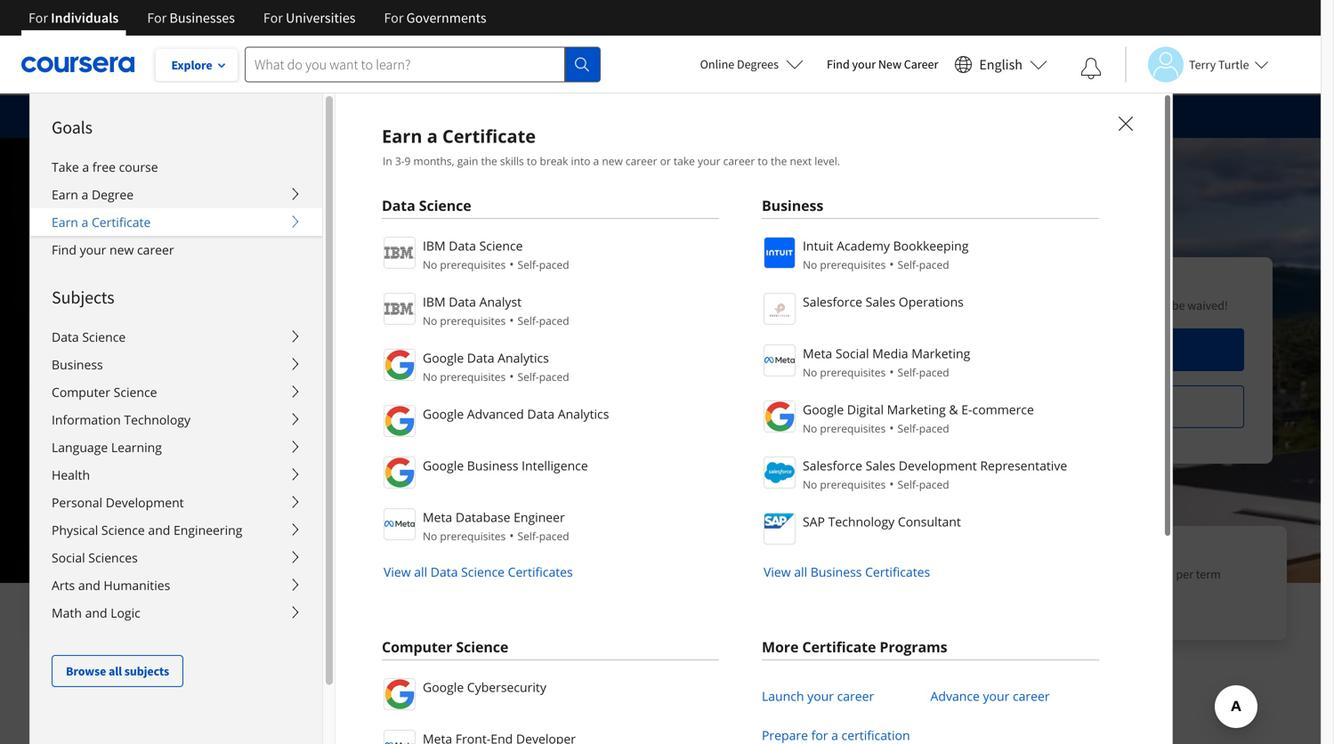 Task type: vqa. For each thing, say whether or not it's contained in the screenshot.
new within Earn a Certificate In 3-9 months, gain the skills to break into a new career or take your career to the next level.
yes



Task type: describe. For each thing, give the bounding box(es) containing it.
prerequisites inside ibm data analyst no prerequisites • self-paced
[[440, 313, 506, 328]]

earn for earn an ivy league degree from one of the first professional schools of engineering in the u.s., thayer school of engineering at dartmouth
[[62, 542, 97, 564]]

paced inside meta database engineer no prerequisites • self-paced
[[539, 529, 569, 543]]

take a free course
[[52, 158, 158, 175]]

dartmouth inside the master of engineering in computer engineering dartmouth college
[[34, 395, 115, 417]]

sap
[[803, 513, 825, 530]]

paced inside ibm data analyst no prerequisites • self-paced
[[539, 313, 569, 328]]

media
[[873, 345, 908, 362]]

career right "take"
[[723, 154, 755, 168]]

consultant
[[898, 513, 961, 530]]

each)
[[1044, 584, 1073, 600]]

1 certificates from the left
[[508, 563, 573, 580]]

academics
[[264, 690, 328, 708]]

ibm for ibm data analyst
[[423, 293, 446, 310]]

self- inside "intuit academy bookkeeping no prerequisites • self-paced"
[[898, 257, 919, 272]]

learning
[[111, 439, 162, 456]]

google cybersecurity
[[423, 679, 546, 696]]

development inside popup button
[[106, 494, 184, 511]]

one
[[92, 566, 112, 582]]

new inside explore menu element
[[110, 241, 134, 258]]

salesforce for salesforce sales development representative no prerequisites • self-paced
[[803, 457, 863, 474]]

computer science inside "dropdown button"
[[52, 384, 157, 401]]

meta social media marketing no prerequisites • self-paced
[[803, 345, 971, 380]]

projects,
[[823, 566, 868, 582]]

data science inside earn a certificate menu item
[[382, 196, 471, 215]]

data right advanced
[[527, 405, 555, 422]]

arts
[[52, 577, 75, 594]]

all inside browse all subjects button
[[109, 663, 122, 679]]

complete
[[376, 566, 427, 582]]

computer inside "dropdown button"
[[52, 384, 110, 401]]

meta for meta social media marketing
[[803, 345, 833, 362]]

data science button
[[30, 323, 322, 351]]

the left next
[[771, 154, 787, 168]]

representative
[[980, 457, 1068, 474]]

career left the or
[[626, 154, 657, 168]]

earn an ivy league degree from one of the first professional schools of engineering in the u.s., thayer school of engineering at dartmouth
[[62, 542, 289, 618]]

prepare for a certification link
[[762, 716, 910, 744]]

tuition
[[371, 690, 413, 708]]

view for business
[[764, 563, 791, 580]]

list for data science
[[382, 235, 719, 581]]

months
[[421, 542, 480, 564]]

courses
[[1067, 566, 1107, 582]]

prerequisites inside "intuit academy bookkeeping no prerequisites • self-paced"
[[820, 257, 886, 272]]

the right gain
[[481, 154, 497, 168]]

google cybersecurity list
[[382, 677, 719, 744]]

paced inside the salesforce sales development representative no prerequisites • self-paced
[[919, 477, 949, 492]]

earn for earn a degree
[[52, 186, 78, 203]]

no inside meta social media marketing no prerequisites • self-paced
[[803, 365, 817, 380]]

digital
[[847, 401, 884, 418]]

request
[[983, 398, 1033, 416]]

a for earn a certificate
[[81, 214, 88, 231]]

lecture
[[690, 566, 729, 582]]

engineering inside dropdown button
[[174, 522, 243, 539]]

self- inside meta social media marketing no prerequisites • self-paced
[[898, 365, 919, 380]]

ibm data analyst no prerequisites • self-paced
[[423, 293, 569, 328]]

data inside ibm data analyst no prerequisites • self-paced
[[449, 293, 476, 310]]

thayer
[[185, 584, 221, 600]]

social sciences button
[[30, 544, 322, 571]]

• inside google data analytics no prerequisites • self-paced
[[509, 368, 514, 385]]

commerce
[[973, 401, 1034, 418]]

only
[[1025, 566, 1047, 582]]

get started today apply before january 15th and your application fee will be waived!
[[884, 273, 1228, 313]]

ibm data science no prerequisites • self-paced
[[423, 237, 569, 272]]

paced inside meta social media marketing no prerequisites • self-paced
[[919, 365, 949, 380]]

paced inside "intuit academy bookkeeping no prerequisites • self-paced"
[[919, 257, 949, 272]]

and inside get started today apply before january 15th and your application fee will be waived!
[[1023, 297, 1043, 313]]

no inside meta database engineer no prerequisites • self-paced
[[423, 529, 437, 543]]

• inside meta social media marketing no prerequisites • self-paced
[[889, 363, 894, 380]]

social inside meta social media marketing no prerequisites • self-paced
[[836, 345, 869, 362]]

self- inside google digital marketing & e-commerce no prerequisites • self-paced
[[898, 421, 919, 436]]

partnername logo image inside google cybersecurity link
[[384, 678, 416, 710]]

personal development button
[[30, 489, 322, 516]]

bookkeeping
[[893, 237, 969, 254]]

financing
[[428, 690, 483, 708]]

the down months
[[429, 566, 446, 582]]

partnername logo image inside sap technology consultant link
[[764, 513, 796, 545]]

new inside earn a certificate in 3-9 months, gain the skills to break into a new career or take your career to the next level.
[[602, 154, 623, 168]]

today
[[971, 273, 1014, 295]]

intelligence
[[522, 457, 588, 474]]

and inside math and logic popup button
[[85, 604, 107, 621]]

advance
[[931, 688, 980, 705]]

0 horizontal spatial application
[[331, 108, 399, 126]]

all for data science
[[414, 563, 427, 580]]

earn a certificate menu item
[[335, 93, 1334, 744]]

skills
[[500, 154, 524, 168]]

cybersecurity
[[467, 679, 546, 696]]

list for more certificate programs
[[762, 677, 1099, 744]]

1 vertical spatial &
[[416, 690, 425, 708]]

an
[[101, 542, 120, 564]]

information technology
[[52, 411, 191, 428]]

business button
[[30, 351, 322, 378]]

application inside get started today apply before january 15th and your application fee will be waived!
[[1072, 297, 1130, 313]]

prepare for a certification
[[762, 727, 910, 744]]

dartmouth college logo image
[[34, 303, 179, 347]]

for for looking for application tips? join us at our
[[312, 108, 328, 126]]

professional
[[169, 566, 234, 582]]

find your new career link
[[30, 236, 322, 263]]

pay
[[1004, 566, 1022, 582]]

earn a certificate in 3-9 months, gain the skills to break into a new career or take your career to the next level.
[[382, 124, 840, 168]]

a for take a free course
[[82, 158, 89, 175]]

free
[[92, 158, 116, 175]]

computer inside earn a certificate menu item
[[382, 637, 452, 656]]

science inside 'ibm data science no prerequisites • self-paced'
[[479, 237, 523, 254]]

data science inside dropdown button
[[52, 328, 126, 345]]

show notifications image
[[1081, 58, 1102, 79]]

term
[[1196, 566, 1221, 582]]

months,
[[414, 154, 454, 168]]

individuals
[[51, 9, 119, 27]]

for for universities
[[263, 9, 283, 27]]

meta for meta database engineer
[[423, 509, 452, 526]]

per inside the pay only for courses you enroll in per term ($4,900 each)
[[1176, 566, 1194, 582]]

break
[[540, 154, 568, 168]]

hands-
[[771, 566, 807, 582]]

science down subjects
[[82, 328, 126, 345]]

all for business
[[794, 563, 807, 580]]

schedule
[[532, 566, 579, 582]]

your inside explore menu element
[[80, 241, 106, 258]]

view all business certificates link
[[762, 563, 930, 580]]

no inside the salesforce sales development representative no prerequisites • self-paced
[[803, 477, 817, 492]]

earn a degree button
[[30, 181, 322, 208]]

more
[[762, 637, 799, 656]]

your inside "link"
[[807, 688, 834, 705]]

banner navigation
[[14, 0, 501, 49]]

language learning
[[52, 439, 162, 456]]

no inside "intuit academy bookkeeping no prerequisites • self-paced"
[[803, 257, 817, 272]]

league
[[149, 542, 203, 564]]

paced inside 'ibm data science no prerequisites • self-paced'
[[539, 257, 569, 272]]

launch
[[762, 688, 804, 705]]

no inside google digital marketing & e-commerce no prerequisites • self-paced
[[803, 421, 817, 436]]

2 to from the left
[[758, 154, 768, 168]]

careers link
[[526, 690, 571, 708]]

What do you want to learn? text field
[[245, 47, 565, 82]]

1 horizontal spatial per
[[581, 584, 598, 600]]

list for business
[[762, 235, 1099, 581]]

business inside business dropdown button
[[52, 356, 103, 373]]

degree
[[207, 542, 259, 564]]

degrees
[[737, 56, 779, 72]]

data inside 'ibm data science no prerequisites • self-paced'
[[449, 237, 476, 254]]

self- inside ibm data analyst no prerequisites • self-paced
[[518, 313, 539, 328]]

online
[[700, 56, 735, 72]]

physical science and engineering
[[52, 522, 243, 539]]

hours
[[549, 584, 578, 600]]

google advanced data analytics link
[[382, 403, 719, 437]]

science down months,
[[419, 196, 471, 215]]

business inside google business intelligence link
[[467, 457, 519, 474]]

• inside ibm data analyst no prerequisites • self-paced
[[509, 312, 514, 328]]

and inside arts and humanities popup button
[[78, 577, 100, 594]]

your left new
[[852, 56, 876, 72]]

your inside earn a certificate in 3-9 months, gain the skills to break into a new career or take your career to the next level.
[[698, 154, 721, 168]]

join
[[432, 108, 458, 126]]

paced inside google data analytics no prerequisites • self-paced
[[539, 369, 569, 384]]

online degrees
[[700, 56, 779, 72]]

the left schedule
[[512, 566, 529, 582]]

your inside get started today apply before january 15th and your application fee will be waived!
[[1045, 297, 1069, 313]]

earn a certificate group
[[29, 93, 1334, 744]]

for for businesses
[[147, 9, 167, 27]]

looking
[[261, 108, 309, 126]]

take a free course link
[[30, 153, 322, 181]]

and down projects,
[[835, 584, 855, 600]]

gain
[[457, 154, 478, 168]]

google for google business intelligence
[[423, 457, 464, 474]]

first
[[147, 566, 167, 582]]

the left first
[[127, 566, 144, 582]]

prerequisites inside the salesforce sales development representative no prerequisites • self-paced
[[820, 477, 886, 492]]

a inside list
[[832, 727, 838, 744]]

sales for development
[[866, 457, 896, 474]]

advance your career
[[931, 688, 1050, 705]]

a for earn a degree
[[81, 186, 88, 203]]

will
[[1151, 297, 1170, 313]]

• inside google digital marketing & e-commerce no prerequisites • self-paced
[[889, 419, 894, 436]]

arts and humanities button
[[30, 571, 322, 599]]

browse
[[66, 663, 106, 679]]

google for google data analytics no prerequisites • self-paced
[[423, 349, 464, 366]]

academy
[[837, 237, 890, 254]]

on inside 15-27 months complete the program on the schedule that suits your needs (approximately 15-17 hours per week, per course)
[[496, 566, 510, 582]]

google advanced data analytics
[[423, 405, 609, 422]]

in inside the earn an ivy league degree from one of the first professional schools of engineering in the u.s., thayer school of engineering at dartmouth
[[127, 584, 137, 600]]

businesses
[[170, 9, 235, 27]]

google for google digital marketing & e-commerce no prerequisites • self-paced
[[803, 401, 844, 418]]

google for google advanced data analytics
[[423, 405, 464, 422]]

and up peers in the right of the page
[[871, 566, 891, 582]]

data inside google data analytics no prerequisites • self-paced
[[467, 349, 495, 366]]

the down first
[[139, 584, 156, 600]]

social inside social sciences popup button
[[52, 549, 85, 566]]



Task type: locate. For each thing, give the bounding box(es) containing it.
1 horizontal spatial new
[[602, 154, 623, 168]]

1 horizontal spatial social
[[836, 345, 869, 362]]

computer science
[[52, 384, 157, 401], [382, 637, 509, 656]]

explore menu element
[[30, 93, 322, 687]]

for inside the pay only for courses you enroll in per term ($4,900 each)
[[1050, 566, 1064, 582]]

dartmouth inside the earn an ivy league degree from one of the first professional schools of engineering in the u.s., thayer school of engineering at dartmouth
[[140, 602, 197, 618]]

marketing down salesforce sales operations link
[[912, 345, 971, 362]]

sales for operations
[[866, 293, 896, 310]]

certificates up 17 in the bottom left of the page
[[508, 563, 573, 580]]

self- up analyst
[[518, 257, 539, 272]]

2 vertical spatial certificate
[[802, 637, 876, 656]]

salesforce for salesforce sales operations
[[803, 293, 863, 310]]

more certificate programs
[[762, 637, 948, 656]]

google left advanced
[[423, 405, 464, 422]]

marketing inside meta social media marketing no prerequisites • self-paced
[[912, 345, 971, 362]]

and down engineering
[[85, 604, 107, 621]]

27
[[400, 542, 418, 564]]

self- inside the salesforce sales development representative no prerequisites • self-paced
[[898, 477, 919, 492]]

• up the salesforce sales development representative no prerequisites • self-paced
[[889, 419, 894, 436]]

1 horizontal spatial &
[[949, 401, 958, 418]]

0 horizontal spatial dartmouth
[[34, 395, 115, 417]]

science up information technology
[[114, 384, 157, 401]]

self- inside google data analytics no prerequisites • self-paced
[[518, 369, 539, 384]]

0 horizontal spatial for
[[312, 108, 328, 126]]

0 vertical spatial marketing
[[912, 345, 971, 362]]

no inside ibm data analyst no prerequisites • self-paced
[[423, 313, 437, 328]]

1 horizontal spatial application
[[1072, 297, 1130, 313]]

earn a certificate
[[52, 214, 151, 231]]

2 ibm from the top
[[423, 293, 446, 310]]

no inside google data analytics no prerequisites • self-paced
[[423, 369, 437, 384]]

data up needs
[[431, 563, 458, 580]]

0 horizontal spatial technology
[[124, 411, 191, 428]]

0 horizontal spatial development
[[106, 494, 184, 511]]

google business intelligence link
[[382, 455, 719, 489]]

overview
[[55, 690, 111, 708]]

your inside 15-27 months complete the program on the schedule that suits your needs (approximately 15-17 hours per week, per course)
[[376, 584, 400, 600]]

1 horizontal spatial technology
[[828, 513, 895, 530]]

certificate up 'find your new career'
[[92, 214, 151, 231]]

1 vertical spatial analytics
[[558, 405, 609, 422]]

1 horizontal spatial 15-
[[517, 584, 534, 600]]

1 horizontal spatial all
[[414, 563, 427, 580]]

career inside explore menu element
[[137, 241, 174, 258]]

0 vertical spatial ibm
[[423, 237, 446, 254]]

development up physical science and engineering
[[106, 494, 184, 511]]

1 horizontal spatial analytics
[[558, 405, 609, 422]]

no inside 'ibm data science no prerequisites • self-paced'
[[423, 257, 437, 272]]

and right arts
[[78, 577, 100, 594]]

coursera image
[[21, 50, 134, 79]]

1 horizontal spatial in
[[405, 345, 437, 395]]

0 horizontal spatial view
[[384, 563, 411, 580]]

certificate inside "popup button"
[[92, 214, 151, 231]]

0 vertical spatial 15-
[[376, 542, 400, 564]]

0 horizontal spatial find
[[52, 241, 77, 258]]

career right advance
[[1013, 688, 1050, 705]]

2 horizontal spatial per
[[1176, 566, 1194, 582]]

list containing ibm data science
[[382, 235, 719, 581]]

paced up google data analytics no prerequisites • self-paced
[[539, 313, 569, 328]]

1 vertical spatial meta
[[423, 509, 452, 526]]

salesforce sales development representative no prerequisites • self-paced
[[803, 457, 1068, 492]]

earn down earn a degree
[[52, 214, 78, 231]]

1 horizontal spatial certificates
[[865, 563, 930, 580]]

science up ivy
[[101, 522, 145, 539]]

business down dartmouth college logo
[[52, 356, 103, 373]]

for individuals
[[28, 9, 119, 27]]

computer science inside earn a certificate menu item
[[382, 637, 509, 656]]

apply
[[884, 297, 913, 313]]

sciences
[[88, 549, 138, 566]]

1 vertical spatial ibm
[[423, 293, 446, 310]]

&
[[949, 401, 958, 418], [416, 690, 425, 708]]

find your new career
[[827, 56, 939, 72]]

1 vertical spatial per
[[581, 584, 598, 600]]

at right us
[[478, 108, 489, 126]]

per
[[1176, 566, 1194, 582], [581, 584, 598, 600], [409, 602, 427, 618]]

certificates up peers in the right of the page
[[865, 563, 930, 580]]

2 horizontal spatial in
[[1164, 566, 1174, 582]]

paced down bookkeeping
[[919, 257, 949, 272]]

a up months,
[[427, 124, 438, 148]]

1 vertical spatial in
[[1164, 566, 1174, 582]]

for
[[28, 9, 48, 27], [147, 9, 167, 27], [263, 9, 283, 27], [384, 9, 404, 27]]

1 vertical spatial salesforce
[[803, 457, 863, 474]]

paced down engineer
[[539, 529, 569, 543]]

• up analyst
[[509, 255, 514, 272]]

a
[[427, 124, 438, 148], [593, 154, 599, 168], [82, 158, 89, 175], [81, 186, 88, 203], [81, 214, 88, 231], [832, 727, 838, 744]]

development inside the salesforce sales development representative no prerequisites • self-paced
[[899, 457, 977, 474]]

prerequisites inside google data analytics no prerequisites • self-paced
[[440, 369, 506, 384]]

salesforce up the sap
[[803, 457, 863, 474]]

prerequisites inside 'ibm data science no prerequisites • self-paced'
[[440, 257, 506, 272]]

ibm inside ibm data analyst no prerequisites • self-paced
[[423, 293, 446, 310]]

1 horizontal spatial development
[[899, 457, 977, 474]]

0 horizontal spatial meta
[[423, 509, 452, 526]]

0 horizontal spatial certificates
[[508, 563, 573, 580]]

ibm inside 'ibm data science no prerequisites • self-paced'
[[423, 237, 446, 254]]

2 certificates from the left
[[865, 563, 930, 580]]

analytics up intelligence
[[558, 405, 609, 422]]

career inside "link"
[[837, 688, 874, 705]]

technology for sap
[[828, 513, 895, 530]]

1 view from the left
[[384, 563, 411, 580]]

2 on from the left
[[807, 566, 821, 582]]

program
[[449, 566, 494, 582]]

0 vertical spatial computer science
[[52, 384, 157, 401]]

1 horizontal spatial find
[[827, 56, 850, 72]]

tips?
[[401, 108, 430, 126]]

• inside meta database engineer no prerequisites • self-paced
[[509, 527, 514, 544]]

list containing launch your career
[[762, 677, 1099, 744]]

at down humanities
[[127, 602, 138, 618]]

technology inside list
[[828, 513, 895, 530]]

0 horizontal spatial in
[[127, 584, 137, 600]]

earn down take at the left top of the page
[[52, 186, 78, 203]]

view up with
[[764, 563, 791, 580]]

logic
[[111, 604, 140, 621]]

0 horizontal spatial analytics
[[498, 349, 549, 366]]

• down media
[[889, 363, 894, 380]]

online degrees button
[[686, 45, 818, 84]]

self- inside 'ibm data science no prerequisites • self-paced'
[[518, 257, 539, 272]]

analytics
[[498, 349, 549, 366], [558, 405, 609, 422]]

find inside find your new career link
[[827, 56, 850, 72]]

1 horizontal spatial on
[[807, 566, 821, 582]]

1 on from the left
[[496, 566, 510, 582]]

prerequisites inside meta database engineer no prerequisites • self-paced
[[440, 529, 506, 543]]

language learning button
[[30, 434, 322, 461]]

social
[[836, 345, 869, 362], [52, 549, 85, 566]]

certificate for earn a certificate
[[92, 214, 151, 231]]

prerequisites up advanced
[[440, 369, 506, 384]]

computer inside the master of engineering in computer engineering dartmouth college
[[445, 345, 613, 395]]

of inside the master of engineering in computer engineering dartmouth college
[[154, 345, 188, 395]]

fee
[[1133, 297, 1149, 313]]

meta inside meta database engineer no prerequisites • self-paced
[[423, 509, 452, 526]]

0 vertical spatial data science
[[382, 196, 471, 215]]

career down earn a certificate "popup button"
[[137, 241, 174, 258]]

partnername logo image
[[384, 237, 416, 269], [764, 237, 796, 269], [384, 293, 416, 325], [764, 293, 796, 325], [764, 344, 796, 377], [384, 349, 416, 381], [764, 401, 796, 433], [384, 405, 416, 437], [384, 457, 416, 489], [764, 457, 796, 489], [384, 508, 416, 540], [764, 513, 796, 545], [384, 678, 416, 710]]

1 vertical spatial technology
[[828, 513, 895, 530]]

science up google cybersecurity
[[456, 637, 509, 656]]

sales up sap technology consultant
[[866, 457, 896, 474]]

science up (approximately
[[461, 563, 505, 580]]

your down earn a certificate
[[80, 241, 106, 258]]

intuit academy bookkeeping no prerequisites • self-paced
[[803, 237, 969, 272]]

in inside the pay only for courses you enroll in per term ($4,900 each)
[[1164, 566, 1174, 582]]

1 to from the left
[[527, 154, 537, 168]]

for left the businesses
[[147, 9, 167, 27]]

engineering inside the earn an ivy league degree from one of the first professional schools of engineering in the u.s., thayer school of engineering at dartmouth
[[62, 602, 125, 618]]

new
[[602, 154, 623, 168], [110, 241, 134, 258]]

2 salesforce from the top
[[803, 457, 863, 474]]

technology right the sap
[[828, 513, 895, 530]]

for right 'looking'
[[312, 108, 328, 126]]

1 horizontal spatial data science
[[382, 196, 471, 215]]

browse all subjects button
[[52, 655, 183, 687]]

videos,
[[731, 566, 768, 582]]

for inside list
[[811, 727, 828, 744]]

computer down week,
[[382, 637, 452, 656]]

0 vertical spatial development
[[899, 457, 977, 474]]

100% online lecture videos, hands-on projects, and connection with instructors and peers
[[690, 542, 891, 600]]

earn up from
[[62, 542, 97, 564]]

1 sales from the top
[[866, 293, 896, 310]]

1 horizontal spatial meta
[[803, 345, 833, 362]]

0 vertical spatial sales
[[866, 293, 896, 310]]

0 vertical spatial in
[[405, 345, 437, 395]]

1 vertical spatial development
[[106, 494, 184, 511]]

• inside the salesforce sales development representative no prerequisites • self-paced
[[889, 475, 894, 492]]

prerequisites down analyst
[[440, 313, 506, 328]]

list
[[382, 235, 719, 581], [762, 235, 1099, 581], [762, 677, 1099, 744]]

1 horizontal spatial to
[[758, 154, 768, 168]]

4 for from the left
[[384, 9, 404, 27]]

a for earn a certificate in 3-9 months, gain the skills to break into a new career or take your career to the next level.
[[427, 124, 438, 148]]

certificate for earn a certificate in 3-9 months, gain the skills to break into a new career or take your career to the next level.
[[442, 124, 536, 148]]

partnername logo image inside google business intelligence link
[[384, 457, 416, 489]]

instructors
[[776, 584, 832, 600]]

career up prepare for a certification link at right
[[837, 688, 874, 705]]

a left free
[[82, 158, 89, 175]]

• inside "intuit academy bookkeeping no prerequisites • self-paced"
[[889, 255, 894, 272]]

0 vertical spatial salesforce
[[803, 293, 863, 310]]

certification
[[842, 727, 910, 744]]

technology up the language learning popup button
[[124, 411, 191, 428]]

tuition & financing
[[371, 690, 483, 708]]

per down that on the bottom of page
[[581, 584, 598, 600]]

meta left media
[[803, 345, 833, 362]]

2 horizontal spatial all
[[794, 563, 807, 580]]

business up instructors
[[811, 563, 862, 580]]

sales inside the salesforce sales development representative no prerequisites • self-paced
[[866, 457, 896, 474]]

you
[[1109, 566, 1129, 582]]

technology inside dropdown button
[[124, 411, 191, 428]]

prerequisites up sap technology consultant
[[820, 477, 886, 492]]

earn for earn a certificate
[[52, 214, 78, 231]]

self- up google advanced data analytics
[[518, 369, 539, 384]]

0 horizontal spatial all
[[109, 663, 122, 679]]

e-
[[962, 401, 973, 418]]

paced up google digital marketing & e-commerce no prerequisites • self-paced
[[919, 365, 949, 380]]

view for data science
[[384, 563, 411, 580]]

0 horizontal spatial 15-
[[376, 542, 400, 564]]

google left digital
[[803, 401, 844, 418]]

0 horizontal spatial on
[[496, 566, 510, 582]]

certificate up gain
[[442, 124, 536, 148]]

for left individuals
[[28, 9, 48, 27]]

all up needs
[[414, 563, 427, 580]]

on right program
[[496, 566, 510, 582]]

view all data science certificates
[[384, 563, 573, 580]]

and up league
[[148, 522, 170, 539]]

close image
[[1114, 111, 1137, 134], [1114, 112, 1138, 135]]

100%
[[690, 542, 732, 564]]

sales down "intuit academy bookkeeping no prerequisites • self-paced"
[[866, 293, 896, 310]]

paced inside google digital marketing & e-commerce no prerequisites • self-paced
[[919, 421, 949, 436]]

earn a certificate button
[[30, 208, 322, 236]]

pay only for courses you enroll in per term ($4,900 each)
[[1004, 566, 1221, 600]]

google up database
[[423, 457, 464, 474]]

earn inside "popup button"
[[52, 214, 78, 231]]

3-
[[395, 154, 405, 168]]

data down 3- on the top of page
[[382, 196, 415, 215]]

data inside dropdown button
[[52, 328, 79, 345]]

admissions
[[154, 690, 222, 708]]

list containing intuit academy bookkeeping
[[762, 235, 1099, 581]]

information
[[1071, 398, 1145, 416]]

marketing left e-
[[887, 401, 946, 418]]

school
[[224, 584, 259, 600]]

to right skills
[[527, 154, 537, 168]]

get
[[884, 273, 910, 295]]

for for individuals
[[28, 9, 48, 27]]

in
[[405, 345, 437, 395], [1164, 566, 1174, 582], [127, 584, 137, 600]]

our
[[492, 108, 513, 126]]

prerequisites inside meta social media marketing no prerequisites • self-paced
[[820, 365, 886, 380]]

9
[[405, 154, 411, 168]]

salesforce inside the salesforce sales development representative no prerequisites • self-paced
[[803, 457, 863, 474]]

terry
[[1189, 57, 1216, 73]]

paced up ibm data analyst no prerequisites • self-paced at top left
[[539, 257, 569, 272]]

business down next
[[762, 196, 824, 215]]

None search field
[[245, 47, 601, 82]]

ibm for ibm data science
[[423, 237, 446, 254]]

0 vertical spatial meta
[[803, 345, 833, 362]]

health button
[[30, 461, 322, 489]]

ibm down months,
[[423, 237, 446, 254]]

• up sap technology consultant
[[889, 475, 894, 492]]

1 for from the left
[[28, 9, 48, 27]]

math
[[52, 604, 82, 621]]

certificate up the launch your career at right bottom
[[802, 637, 876, 656]]

2 horizontal spatial for
[[1050, 566, 1064, 582]]

self- up consultant
[[898, 477, 919, 492]]

1 vertical spatial social
[[52, 549, 85, 566]]

at inside the earn an ivy league degree from one of the first professional schools of engineering in the u.s., thayer school of engineering at dartmouth
[[127, 602, 138, 618]]

partnername logo image inside google advanced data analytics link
[[384, 405, 416, 437]]

for for prepare for a certification
[[811, 727, 828, 744]]

data up ibm data analyst no prerequisites • self-paced at top left
[[449, 237, 476, 254]]

your right the 15th at the top right of the page
[[1045, 297, 1069, 313]]

analytics inside google data analytics no prerequisites • self-paced
[[498, 349, 549, 366]]

view
[[384, 563, 411, 580], [764, 563, 791, 580]]

meta inside meta social media marketing no prerequisites • self-paced
[[803, 345, 833, 362]]

technology for information
[[124, 411, 191, 428]]

in inside the master of engineering in computer engineering dartmouth college
[[405, 345, 437, 395]]

self- up the salesforce sales development representative no prerequisites • self-paced
[[898, 421, 919, 436]]

subjects
[[52, 286, 114, 308]]

0 vertical spatial social
[[836, 345, 869, 362]]

technology
[[124, 411, 191, 428], [828, 513, 895, 530]]

1 horizontal spatial view
[[764, 563, 791, 580]]

on up instructors
[[807, 566, 821, 582]]

1 horizontal spatial at
[[478, 108, 489, 126]]

0 horizontal spatial new
[[110, 241, 134, 258]]

self- down analyst
[[518, 313, 539, 328]]

earn inside earn a certificate in 3-9 months, gain the skills to break into a new career or take your career to the next level.
[[382, 124, 422, 148]]

0 vertical spatial for
[[312, 108, 328, 126]]

computer up google advanced data analytics
[[445, 345, 613, 395]]

find left new
[[827, 56, 850, 72]]

career
[[904, 56, 939, 72]]

1 vertical spatial find
[[52, 241, 77, 258]]

prerequisites inside google digital marketing & e-commerce no prerequisites • self-paced
[[820, 421, 886, 436]]

and inside physical science and engineering dropdown button
[[148, 522, 170, 539]]

3 for from the left
[[263, 9, 283, 27]]

analytics down ibm data analyst no prerequisites • self-paced at top left
[[498, 349, 549, 366]]

earn for earn a certificate in 3-9 months, gain the skills to break into a new career or take your career to the next level.
[[382, 124, 422, 148]]

a inside "popup button"
[[81, 214, 88, 231]]

find for find your new career
[[827, 56, 850, 72]]

prerequisites up digital
[[820, 365, 886, 380]]

prerequisites down digital
[[820, 421, 886, 436]]

0 horizontal spatial data science
[[52, 328, 126, 345]]

0 vertical spatial at
[[478, 108, 489, 126]]

find for find your new career
[[52, 241, 77, 258]]

your right "take"
[[698, 154, 721, 168]]

0 vertical spatial dartmouth
[[34, 395, 115, 417]]

certificate inside earn a certificate in 3-9 months, gain the skills to break into a new career or take your career to the next level.
[[442, 124, 536, 148]]

a inside dropdown button
[[81, 186, 88, 203]]

1 horizontal spatial computer science
[[382, 637, 509, 656]]

& inside google digital marketing & e-commerce no prerequisites • self-paced
[[949, 401, 958, 418]]

more
[[1036, 398, 1068, 416]]

2 horizontal spatial certificate
[[802, 637, 876, 656]]

a left degree
[[81, 186, 88, 203]]

google right tuition
[[423, 679, 464, 696]]

your right advance
[[983, 688, 1010, 705]]

0 vertical spatial &
[[949, 401, 958, 418]]

a right into
[[593, 154, 599, 168]]

2 vertical spatial for
[[811, 727, 828, 744]]

subjects
[[124, 663, 169, 679]]

course)
[[429, 602, 468, 618]]

0 horizontal spatial certificate
[[92, 214, 151, 231]]

1 vertical spatial application
[[1072, 297, 1130, 313]]

17
[[534, 584, 546, 600]]

1 horizontal spatial certificate
[[442, 124, 536, 148]]

1 vertical spatial at
[[127, 602, 138, 618]]

science inside "dropdown button"
[[114, 384, 157, 401]]

1 vertical spatial computer science
[[382, 637, 509, 656]]

find inside find your new career link
[[52, 241, 77, 258]]

1 horizontal spatial for
[[811, 727, 828, 744]]

advance your career link
[[931, 677, 1050, 716]]

0 vertical spatial find
[[827, 56, 850, 72]]

connection
[[690, 584, 748, 600]]

1 vertical spatial marketing
[[887, 401, 946, 418]]

partnername logo image inside salesforce sales operations link
[[764, 293, 796, 325]]

google for google cybersecurity
[[423, 679, 464, 696]]

1 vertical spatial new
[[110, 241, 134, 258]]

on inside 100% online lecture videos, hands-on projects, and connection with instructors and peers
[[807, 566, 821, 582]]

0 vertical spatial technology
[[124, 411, 191, 428]]

• inside 'ibm data science no prerequisites • self-paced'
[[509, 255, 514, 272]]

at
[[478, 108, 489, 126], [127, 602, 138, 618]]

google inside list
[[423, 679, 464, 696]]

to
[[527, 154, 537, 168], [758, 154, 768, 168]]

15- up complete
[[376, 542, 400, 564]]

physical science and engineering button
[[30, 516, 322, 544]]

0 horizontal spatial per
[[409, 602, 427, 618]]

0 horizontal spatial &
[[416, 690, 425, 708]]

for up what do you want to learn? text field
[[384, 9, 404, 27]]

earn inside dropdown button
[[52, 186, 78, 203]]

0 vertical spatial per
[[1176, 566, 1194, 582]]

google
[[423, 349, 464, 366], [803, 401, 844, 418], [423, 405, 464, 422], [423, 457, 464, 474], [423, 679, 464, 696]]

master
[[34, 345, 147, 395]]

salesforce sales operations link
[[762, 291, 1099, 325]]

request more information button
[[884, 385, 1244, 428]]

certificate
[[442, 124, 536, 148], [92, 214, 151, 231], [802, 637, 876, 656]]

suits
[[605, 566, 629, 582]]

0 horizontal spatial computer science
[[52, 384, 157, 401]]

1 vertical spatial dartmouth
[[140, 602, 197, 618]]

1 vertical spatial certificate
[[92, 214, 151, 231]]

waived!
[[1188, 297, 1228, 313]]

0 vertical spatial new
[[602, 154, 623, 168]]

0 horizontal spatial at
[[127, 602, 138, 618]]

a down earn a degree
[[81, 214, 88, 231]]

1 vertical spatial sales
[[866, 457, 896, 474]]

0 horizontal spatial social
[[52, 549, 85, 566]]

1 vertical spatial for
[[1050, 566, 1064, 582]]

self- inside meta database engineer no prerequisites • self-paced
[[518, 529, 539, 543]]

• down engineer
[[509, 527, 514, 544]]

0 horizontal spatial to
[[527, 154, 537, 168]]

1 ibm from the top
[[423, 237, 446, 254]]

2 vertical spatial in
[[127, 584, 137, 600]]

2 view from the left
[[764, 563, 791, 580]]

2 sales from the top
[[866, 457, 896, 474]]

1 vertical spatial data science
[[52, 328, 126, 345]]

week,
[[376, 602, 407, 618]]

paced up google advanced data analytics link
[[539, 369, 569, 384]]

0 vertical spatial analytics
[[498, 349, 549, 366]]

data science down months,
[[382, 196, 471, 215]]

1 salesforce from the top
[[803, 293, 863, 310]]

0 vertical spatial certificate
[[442, 124, 536, 148]]

• up get
[[889, 255, 894, 272]]

2 vertical spatial per
[[409, 602, 427, 618]]

15th
[[997, 297, 1020, 313]]

engineer
[[514, 509, 565, 526]]

marketing inside google digital marketing & e-commerce no prerequisites • self-paced
[[887, 401, 946, 418]]

1 horizontal spatial dartmouth
[[140, 602, 197, 618]]

into
[[571, 154, 591, 168]]

for for governments
[[384, 9, 404, 27]]

2 for from the left
[[147, 9, 167, 27]]

1 vertical spatial 15-
[[517, 584, 534, 600]]

operations
[[899, 293, 964, 310]]

view up needs
[[384, 563, 411, 580]]

earn up 3- on the top of page
[[382, 124, 422, 148]]

course
[[119, 158, 158, 175]]

0 vertical spatial application
[[331, 108, 399, 126]]



